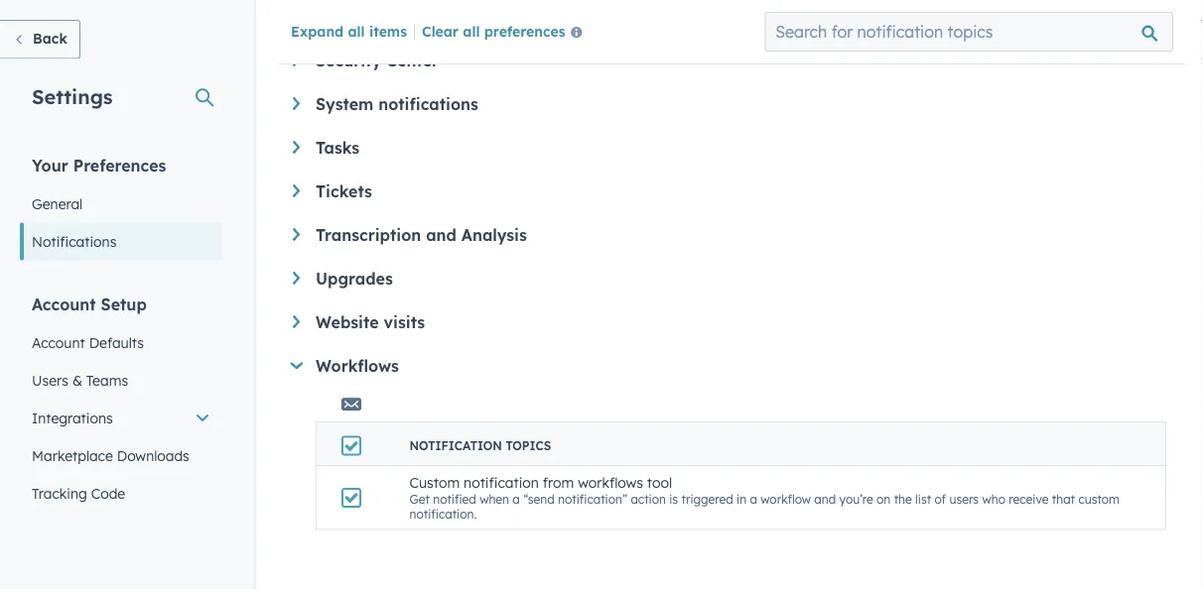 Task type: describe. For each thing, give the bounding box(es) containing it.
system notifications
[[316, 94, 478, 114]]

defaults
[[89, 334, 144, 351]]

in
[[737, 492, 747, 507]]

your preferences element
[[20, 154, 222, 261]]

custom notification from workflows tool get notified when a "send notification" action is triggered in a workflow and you're on the list of users who receive that custom notification.
[[409, 474, 1120, 522]]

notification
[[464, 474, 539, 492]]

caret image for system notifications
[[293, 97, 300, 110]]

account defaults link
[[20, 324, 222, 362]]

notifications link
[[20, 223, 222, 261]]

notification"
[[558, 492, 627, 507]]

integrations button
[[20, 400, 222, 437]]

transcription and analysis button
[[293, 225, 1166, 245]]

users
[[32, 372, 68, 389]]

system
[[316, 94, 374, 114]]

account for account setup
[[32, 294, 96, 314]]

who
[[982, 492, 1005, 507]]

get
[[409, 492, 430, 507]]

general link
[[20, 185, 222, 223]]

account setup element
[[20, 293, 222, 588]]

tasks button
[[293, 138, 1166, 158]]

items
[[369, 22, 407, 39]]

analysis
[[461, 225, 527, 245]]

general
[[32, 195, 83, 212]]

notifications
[[32, 233, 117, 250]]

triggered
[[681, 492, 733, 507]]

receive
[[1009, 492, 1049, 507]]

tasks
[[316, 138, 360, 158]]

expand all items
[[291, 22, 407, 39]]

all for clear
[[463, 22, 480, 39]]

expand
[[291, 22, 344, 39]]

caret image for upgrades
[[293, 272, 300, 285]]

marketplace downloads link
[[20, 437, 222, 475]]

transcription and analysis
[[316, 225, 527, 245]]

tickets
[[316, 182, 372, 202]]

visits
[[384, 313, 425, 333]]

website visits
[[316, 313, 425, 333]]

downloads
[[117, 447, 189, 465]]

setup
[[101, 294, 147, 314]]

"send
[[523, 492, 555, 507]]

on
[[877, 492, 891, 507]]

workflows button
[[290, 356, 1166, 376]]

of
[[935, 492, 946, 507]]

caret image for tickets
[[293, 185, 300, 197]]

2 a from the left
[[750, 492, 757, 507]]

center
[[386, 51, 439, 70]]

your preferences
[[32, 155, 166, 175]]

users & teams
[[32, 372, 128, 389]]

notified
[[433, 492, 476, 507]]

0 horizontal spatial and
[[426, 225, 457, 245]]

custom
[[1078, 492, 1120, 507]]

marketplace downloads
[[32, 447, 189, 465]]

clear all preferences
[[422, 22, 565, 39]]

preferences
[[484, 22, 565, 39]]

you're
[[839, 492, 873, 507]]

integrations
[[32, 409, 113, 427]]



Task type: vqa. For each thing, say whether or not it's contained in the screenshot.
Menu at the right of the page containing Apoptosis Studios
no



Task type: locate. For each thing, give the bounding box(es) containing it.
caret image for website visits
[[293, 316, 300, 328]]

all right clear
[[463, 22, 480, 39]]

code
[[91, 485, 125, 502]]

security center
[[316, 51, 439, 70]]

1 vertical spatial account
[[32, 334, 85, 351]]

your
[[32, 155, 68, 175]]

caret image left tasks at the left of the page
[[293, 141, 300, 154]]

the
[[894, 492, 912, 507]]

all inside button
[[463, 22, 480, 39]]

users & teams link
[[20, 362, 222, 400]]

1 a from the left
[[513, 492, 520, 507]]

1 caret image from the top
[[293, 54, 300, 66]]

1 horizontal spatial a
[[750, 492, 757, 507]]

topics
[[506, 439, 551, 454]]

workflow
[[761, 492, 811, 507]]

security center button
[[293, 51, 1166, 70]]

1 horizontal spatial all
[[463, 22, 480, 39]]

caret image
[[293, 316, 300, 328], [290, 362, 303, 369]]

all for expand
[[348, 22, 365, 39]]

caret image for workflows
[[290, 362, 303, 369]]

custom
[[409, 474, 460, 492]]

2 all from the left
[[463, 22, 480, 39]]

a right the when
[[513, 492, 520, 507]]

and left you're
[[814, 492, 836, 507]]

system notifications button
[[293, 94, 1166, 114]]

tracking
[[32, 485, 87, 502]]

clear
[[422, 22, 459, 39]]

website visits button
[[293, 313, 1166, 333]]

caret image left transcription
[[293, 228, 300, 241]]

all up security
[[348, 22, 365, 39]]

1 all from the left
[[348, 22, 365, 39]]

1 vertical spatial and
[[814, 492, 836, 507]]

caret image inside workflows dropdown button
[[290, 362, 303, 369]]

when
[[480, 492, 509, 507]]

list
[[915, 492, 931, 507]]

caret image inside transcription and analysis "dropdown button"
[[293, 228, 300, 241]]

notifications
[[378, 94, 478, 114]]

&
[[72, 372, 82, 389]]

tracking code link
[[20, 475, 222, 513]]

0 vertical spatial account
[[32, 294, 96, 314]]

3 caret image from the top
[[293, 141, 300, 154]]

tickets button
[[293, 182, 1166, 202]]

back link
[[0, 20, 80, 59]]

clear all preferences button
[[422, 21, 590, 44]]

4 caret image from the top
[[293, 185, 300, 197]]

notification topics
[[409, 439, 551, 454]]

caret image inside the system notifications dropdown button
[[293, 97, 300, 110]]

a
[[513, 492, 520, 507], [750, 492, 757, 507]]

settings
[[32, 84, 113, 109]]

transcription
[[316, 225, 421, 245]]

2 account from the top
[[32, 334, 85, 351]]

1 vertical spatial caret image
[[290, 362, 303, 369]]

account setup
[[32, 294, 147, 314]]

caret image inside tickets dropdown button
[[293, 185, 300, 197]]

teams
[[86, 372, 128, 389]]

caret image left 'upgrades' on the top of page
[[293, 272, 300, 285]]

caret image down expand
[[293, 54, 300, 66]]

notification.
[[409, 507, 477, 522]]

0 horizontal spatial all
[[348, 22, 365, 39]]

caret image for security center
[[293, 54, 300, 66]]

caret image inside website visits dropdown button
[[293, 316, 300, 328]]

caret image left website
[[293, 316, 300, 328]]

security
[[316, 51, 381, 70]]

caret image inside security center 'dropdown button'
[[293, 54, 300, 66]]

website
[[316, 313, 379, 333]]

and inside custom notification from workflows tool get notified when a "send notification" action is triggered in a workflow and you're on the list of users who receive that custom notification.
[[814, 492, 836, 507]]

action
[[631, 492, 666, 507]]

caret image for transcription and analysis
[[293, 228, 300, 241]]

upgrades button
[[293, 269, 1166, 289]]

5 caret image from the top
[[293, 228, 300, 241]]

a right the in
[[750, 492, 757, 507]]

is
[[669, 492, 678, 507]]

workflows
[[578, 474, 643, 492]]

expand all items button
[[291, 22, 407, 39]]

tool
[[647, 474, 672, 492]]

workflows
[[316, 356, 399, 376]]

upgrades
[[316, 269, 393, 289]]

all
[[348, 22, 365, 39], [463, 22, 480, 39]]

caret image left workflows at bottom
[[290, 362, 303, 369]]

0 vertical spatial caret image
[[293, 316, 300, 328]]

account up users
[[32, 334, 85, 351]]

account defaults
[[32, 334, 144, 351]]

2 caret image from the top
[[293, 97, 300, 110]]

Search for notification topics search field
[[765, 12, 1173, 52]]

caret image left tickets
[[293, 185, 300, 197]]

0 horizontal spatial a
[[513, 492, 520, 507]]

marketplace
[[32, 447, 113, 465]]

6 caret image from the top
[[293, 272, 300, 285]]

1 account from the top
[[32, 294, 96, 314]]

and left analysis
[[426, 225, 457, 245]]

caret image left system
[[293, 97, 300, 110]]

back
[[33, 30, 67, 47]]

1 horizontal spatial and
[[814, 492, 836, 507]]

tracking code
[[32, 485, 125, 502]]

caret image inside upgrades dropdown button
[[293, 272, 300, 285]]

account up account defaults
[[32, 294, 96, 314]]

notification
[[409, 439, 502, 454]]

account for account defaults
[[32, 334, 85, 351]]

0 vertical spatial and
[[426, 225, 457, 245]]

and
[[426, 225, 457, 245], [814, 492, 836, 507]]

from
[[543, 474, 574, 492]]

users
[[949, 492, 979, 507]]

caret image inside tasks dropdown button
[[293, 141, 300, 154]]

account
[[32, 294, 96, 314], [32, 334, 85, 351]]

caret image for tasks
[[293, 141, 300, 154]]

caret image
[[293, 54, 300, 66], [293, 97, 300, 110], [293, 141, 300, 154], [293, 185, 300, 197], [293, 228, 300, 241], [293, 272, 300, 285]]

preferences
[[73, 155, 166, 175]]

that
[[1052, 492, 1075, 507]]



